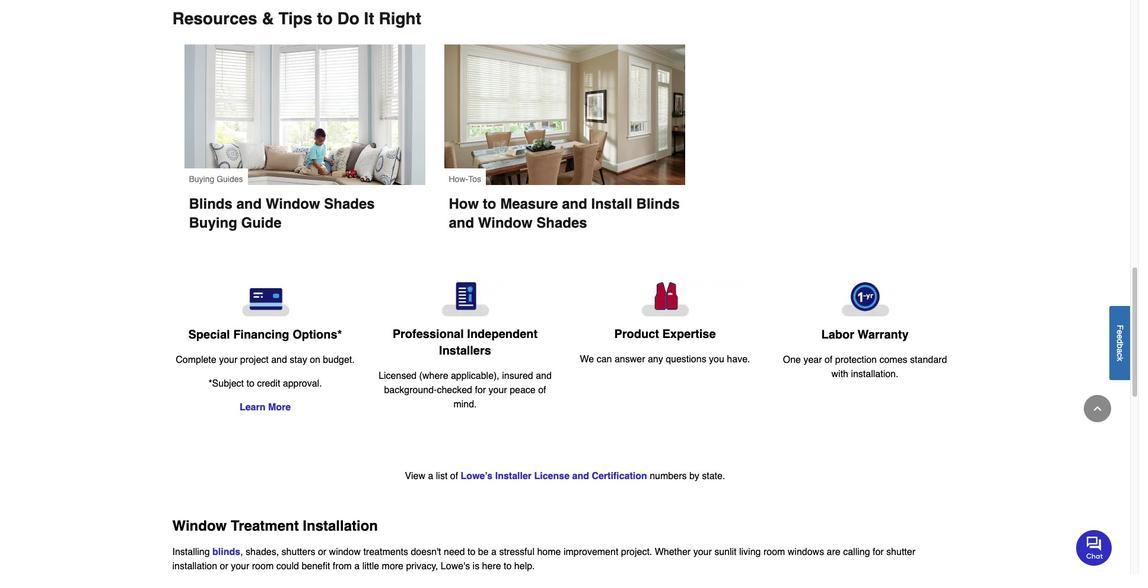 Task type: vqa. For each thing, say whether or not it's contained in the screenshot.
light
no



Task type: locate. For each thing, give the bounding box(es) containing it.
resources & tips to do it right
[[172, 9, 421, 28]]

0 horizontal spatial room
[[252, 561, 274, 572]]

need
[[444, 547, 465, 558]]

benefit
[[302, 561, 330, 572]]

2 horizontal spatial window
[[478, 215, 533, 232]]

lowe's
[[461, 471, 493, 482]]

to right here
[[504, 561, 512, 572]]

your down insured at the left bottom of the page
[[489, 386, 507, 396]]

0 vertical spatial for
[[475, 386, 486, 396]]

1 vertical spatial for
[[873, 547, 884, 558]]

2 buying from the top
[[189, 215, 237, 232]]

installer
[[495, 471, 532, 482]]

window up installing blinds
[[172, 518, 227, 535]]

for inside licensed (where applicable), insured and background-checked for your peace of mind.
[[475, 386, 486, 396]]

1 vertical spatial buying
[[189, 215, 237, 232]]

*subject
[[209, 378, 244, 389]]

0 vertical spatial of
[[825, 355, 833, 365]]

protection
[[836, 355, 877, 365]]

treatment
[[231, 518, 299, 535]]

e up b
[[1116, 335, 1125, 339]]

1 e from the top
[[1116, 330, 1125, 335]]

a lowe's red vest icon. image
[[575, 283, 756, 317]]

labor
[[822, 328, 855, 342]]

a blue 1-year labor warranty icon. image
[[775, 283, 956, 317]]

shades inside how to measure and install blinds and window shades
[[537, 215, 587, 232]]

your left sunlit
[[694, 547, 712, 558]]

blinds
[[189, 196, 233, 213], [637, 196, 680, 213]]

e
[[1116, 330, 1125, 335], [1116, 335, 1125, 339]]

buying
[[189, 175, 214, 184], [189, 215, 237, 232]]

0 horizontal spatial for
[[475, 386, 486, 396]]

window
[[266, 196, 320, 213], [478, 215, 533, 232], [172, 518, 227, 535]]

view
[[405, 471, 426, 482]]

0 horizontal spatial or
[[220, 561, 228, 572]]

e up d
[[1116, 330, 1125, 335]]

year
[[804, 355, 822, 365]]

and
[[237, 196, 262, 213], [562, 196, 588, 213], [449, 215, 474, 232], [271, 355, 287, 365], [536, 371, 552, 382], [572, 471, 589, 482]]

buying left guides
[[189, 175, 214, 184]]

for right calling
[[873, 547, 884, 558]]

is
[[473, 561, 480, 572]]

your down ,
[[231, 561, 249, 572]]

special financing options*
[[188, 328, 342, 342]]

of right year
[[825, 355, 833, 365]]

calling
[[844, 547, 870, 558]]

a left the list
[[428, 471, 434, 482]]

buying down buying guides
[[189, 215, 237, 232]]

scroll to top element
[[1084, 395, 1112, 423]]

of right peace
[[538, 386, 546, 396]]

approval.
[[283, 378, 322, 389]]

or down the blinds "link"
[[220, 561, 228, 572]]

and right insured at the left bottom of the page
[[536, 371, 552, 382]]

and right license
[[572, 471, 589, 482]]

project.
[[621, 547, 652, 558]]

1 horizontal spatial shades
[[537, 215, 587, 232]]

product expertise
[[615, 328, 716, 342]]

*subject to credit approval.
[[209, 378, 322, 389]]

improvement
[[564, 547, 619, 558]]

1 horizontal spatial of
[[538, 386, 546, 396]]

1 horizontal spatial room
[[764, 547, 785, 558]]

window
[[329, 547, 361, 558]]

professional
[[393, 328, 464, 342]]

0 vertical spatial or
[[318, 547, 327, 558]]

1 horizontal spatial window
[[266, 196, 320, 213]]

mind.
[[454, 400, 477, 410]]

to right how
[[483, 196, 496, 213]]

to left credit
[[247, 378, 255, 389]]

here
[[482, 561, 501, 572]]

a up k
[[1116, 348, 1125, 353]]

one
[[783, 355, 801, 365]]

blinds
[[213, 547, 241, 558]]

1 blinds from the left
[[189, 196, 233, 213]]

little
[[362, 561, 379, 572]]

by
[[690, 471, 700, 482]]

installation
[[303, 518, 378, 535]]

state.
[[702, 471, 726, 482]]

product
[[615, 328, 659, 342]]

2 e from the top
[[1116, 335, 1125, 339]]

2 horizontal spatial of
[[825, 355, 833, 365]]

installation.
[[851, 369, 899, 380]]

1 vertical spatial shades
[[537, 215, 587, 232]]

a video on how to measure and hang blinds. image
[[444, 45, 685, 185]]

a dark blue background check icon. image
[[375, 283, 556, 317]]

2 blinds from the left
[[637, 196, 680, 213]]

1 horizontal spatial blinds
[[637, 196, 680, 213]]

blinds inside how to measure and install blinds and window shades
[[637, 196, 680, 213]]

a inside button
[[1116, 348, 1125, 353]]

of right the list
[[450, 471, 458, 482]]

one year of protection comes standard with installation.
[[783, 355, 947, 380]]

shades inside blinds and window shades buying guide
[[324, 196, 375, 213]]

0 horizontal spatial window
[[172, 518, 227, 535]]

0 vertical spatial window
[[266, 196, 320, 213]]

k
[[1116, 357, 1125, 361]]

room right living
[[764, 547, 785, 558]]

with
[[832, 369, 849, 380]]

0 horizontal spatial shades
[[324, 196, 375, 213]]

window down measure
[[478, 215, 533, 232]]

, shades, shutters or window treatments doesn't need to be a stressful home improvement project. whether your sunlit living room windows are calling for shutter installation or your room could benefit from a little more privacy, lowe's is here to help.
[[172, 547, 916, 572]]

1 vertical spatial of
[[538, 386, 546, 396]]

shades
[[324, 196, 375, 213], [537, 215, 587, 232]]

blinds right install
[[637, 196, 680, 213]]

or up benefit at the bottom left of the page
[[318, 547, 327, 558]]

1 horizontal spatial for
[[873, 547, 884, 558]]

view a list of lowe's installer license and certification numbers by state.
[[405, 471, 726, 482]]

room down 'shades,'
[[252, 561, 274, 572]]

1 vertical spatial window
[[478, 215, 533, 232]]

license
[[534, 471, 570, 482]]

doesn't
[[411, 547, 441, 558]]

0 vertical spatial buying
[[189, 175, 214, 184]]

your
[[219, 355, 238, 365], [489, 386, 507, 396], [694, 547, 712, 558], [231, 561, 249, 572]]

have.
[[727, 355, 751, 365]]

0 horizontal spatial blinds
[[189, 196, 233, 213]]

be
[[478, 547, 489, 558]]

room
[[764, 547, 785, 558], [252, 561, 274, 572]]

labor warranty
[[822, 328, 909, 342]]

chevron up image
[[1092, 403, 1104, 415]]

for down "applicable),"
[[475, 386, 486, 396]]

to
[[317, 9, 333, 28], [483, 196, 496, 213], [247, 378, 255, 389], [468, 547, 476, 558], [504, 561, 512, 572]]

0 vertical spatial shades
[[324, 196, 375, 213]]

we
[[580, 355, 594, 365]]

installing blinds
[[172, 547, 241, 558]]

0 horizontal spatial of
[[450, 471, 458, 482]]

learn more
[[240, 402, 291, 413]]

for inside the , shades, shutters or window treatments doesn't need to be a stressful home improvement project. whether your sunlit living room windows are calling for shutter installation or your room could benefit from a little more privacy, lowe's is here to help.
[[873, 547, 884, 558]]

of inside one year of protection comes standard with installation.
[[825, 355, 833, 365]]

more
[[268, 402, 291, 413]]

list
[[436, 471, 448, 482]]

sunlit
[[715, 547, 737, 558]]

warranty
[[858, 328, 909, 342]]

window up guide
[[266, 196, 320, 213]]

blinds down buying guides
[[189, 196, 233, 213]]

window treatment installation
[[172, 518, 378, 535]]

and up guide
[[237, 196, 262, 213]]

insured
[[502, 371, 533, 382]]

how
[[449, 196, 479, 213]]

buying inside blinds and window shades buying guide
[[189, 215, 237, 232]]

complete
[[176, 355, 216, 365]]

options*
[[293, 328, 342, 342]]

c
[[1116, 353, 1125, 357]]

checked
[[437, 386, 472, 396]]



Task type: describe. For each thing, give the bounding box(es) containing it.
more
[[382, 561, 404, 572]]

d
[[1116, 339, 1125, 344]]

f e e d b a c k
[[1116, 325, 1125, 361]]

window inside how to measure and install blinds and window shades
[[478, 215, 533, 232]]

do
[[337, 9, 360, 28]]

installing
[[172, 547, 210, 558]]

living
[[740, 547, 761, 558]]

1 vertical spatial room
[[252, 561, 274, 572]]

licensed
[[379, 371, 417, 382]]

project
[[240, 355, 269, 365]]

answer
[[615, 355, 645, 365]]

complete your project and stay on budget.
[[176, 355, 355, 365]]

learn
[[240, 402, 266, 413]]

window inside blinds and window shades buying guide
[[266, 196, 320, 213]]

measure
[[500, 196, 558, 213]]

how-
[[449, 175, 468, 184]]

resources
[[172, 9, 257, 28]]

chat invite button image
[[1077, 530, 1113, 566]]

how-tos
[[449, 175, 481, 184]]

and left stay on the left bottom of page
[[271, 355, 287, 365]]

we can answer any questions you have.
[[580, 355, 751, 365]]

credit
[[257, 378, 280, 389]]

standard
[[911, 355, 947, 365]]

a little boy playing with toys on a bumped-out window seat in a bay window with blinds. image
[[184, 45, 425, 185]]

tos
[[468, 175, 481, 184]]

your up *subject
[[219, 355, 238, 365]]

and down how
[[449, 215, 474, 232]]

install
[[591, 196, 633, 213]]

a dark blue credit card icon. image
[[175, 283, 356, 317]]

f
[[1116, 325, 1125, 330]]

blinds and window shades buying guide
[[189, 196, 379, 232]]

whether
[[655, 547, 691, 558]]

to left 'be' on the bottom left of the page
[[468, 547, 476, 558]]

of inside licensed (where applicable), insured and background-checked for your peace of mind.
[[538, 386, 546, 396]]

1 horizontal spatial or
[[318, 547, 327, 558]]

treatments
[[363, 547, 408, 558]]

from
[[333, 561, 352, 572]]

a right 'be' on the bottom left of the page
[[491, 547, 497, 558]]

on
[[310, 355, 320, 365]]

shutter
[[887, 547, 916, 558]]

installers
[[439, 345, 491, 358]]

shutters
[[282, 547, 315, 558]]

your inside licensed (where applicable), insured and background-checked for your peace of mind.
[[489, 386, 507, 396]]

are
[[827, 547, 841, 558]]

home
[[537, 547, 561, 558]]

lowe's installer license and certification link
[[461, 471, 647, 482]]

a left little
[[355, 561, 360, 572]]

2 vertical spatial of
[[450, 471, 458, 482]]

numbers
[[650, 471, 687, 482]]

stressful
[[499, 547, 535, 558]]

2 vertical spatial window
[[172, 518, 227, 535]]

independent
[[467, 328, 538, 342]]

financing
[[233, 328, 289, 342]]

any
[[648, 355, 663, 365]]

comes
[[880, 355, 908, 365]]

guide
[[241, 215, 282, 232]]

certification
[[592, 471, 647, 482]]

blinds inside blinds and window shades buying guide
[[189, 196, 233, 213]]

applicable),
[[451, 371, 500, 382]]

right
[[379, 9, 421, 28]]

1 vertical spatial or
[[220, 561, 228, 572]]

f e e d b a c k button
[[1110, 306, 1131, 380]]

budget.
[[323, 355, 355, 365]]

how to measure and install blinds and window shades
[[449, 196, 684, 232]]

buying guides
[[189, 175, 243, 184]]

stay
[[290, 355, 307, 365]]

and inside blinds and window shades buying guide
[[237, 196, 262, 213]]

professional independent installers
[[393, 328, 538, 358]]

1 buying from the top
[[189, 175, 214, 184]]

special
[[188, 328, 230, 342]]

and left install
[[562, 196, 588, 213]]

expertise
[[663, 328, 716, 342]]

background-
[[384, 386, 437, 396]]

0 vertical spatial room
[[764, 547, 785, 558]]

you
[[709, 355, 725, 365]]

tips
[[279, 9, 313, 28]]

,
[[241, 547, 243, 558]]

&
[[262, 9, 274, 28]]

windows
[[788, 547, 825, 558]]

installation
[[172, 561, 217, 572]]

(where
[[419, 371, 448, 382]]

blinds link
[[213, 547, 241, 558]]

could
[[276, 561, 299, 572]]

and inside licensed (where applicable), insured and background-checked for your peace of mind.
[[536, 371, 552, 382]]

b
[[1116, 344, 1125, 348]]

to inside how to measure and install blinds and window shades
[[483, 196, 496, 213]]

licensed (where applicable), insured and background-checked for your peace of mind.
[[379, 371, 552, 410]]

privacy,
[[406, 561, 438, 572]]

lowe's
[[441, 561, 470, 572]]

questions
[[666, 355, 707, 365]]

learn more link
[[240, 402, 291, 413]]

shades,
[[246, 547, 279, 558]]

to left "do"
[[317, 9, 333, 28]]



